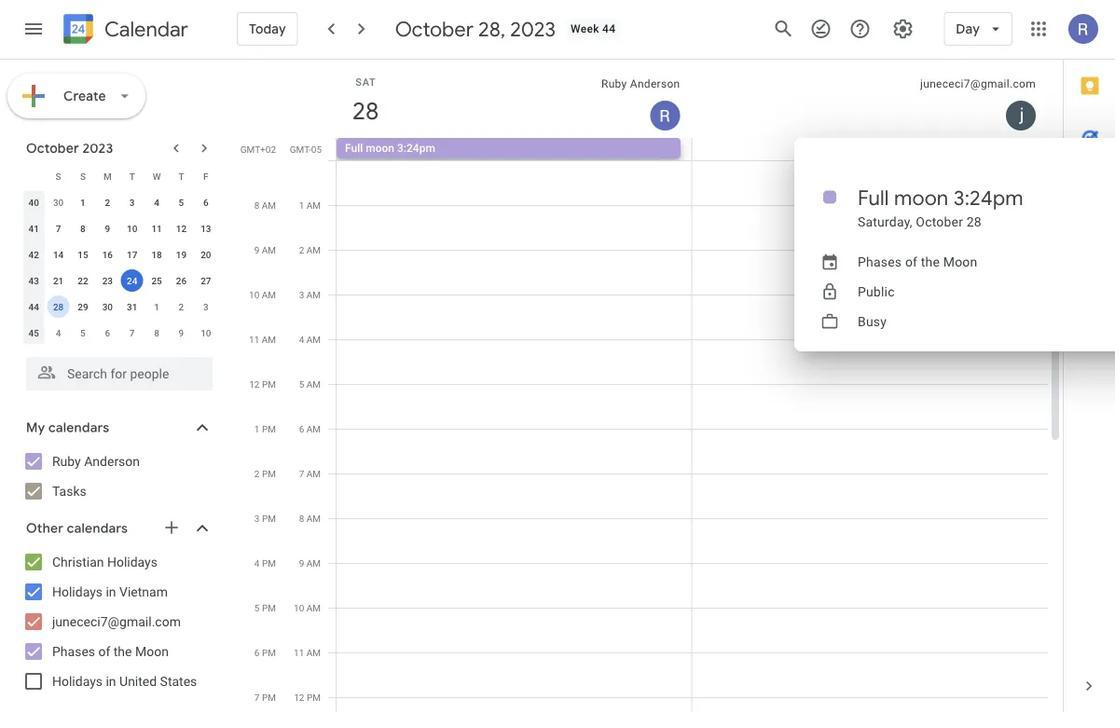 Task type: vqa. For each thing, say whether or not it's contained in the screenshot.


Task type: describe. For each thing, give the bounding box(es) containing it.
row containing 42
[[21, 242, 218, 268]]

28 column header
[[337, 60, 693, 138]]

10 inside november 10 element
[[201, 327, 211, 339]]

42
[[28, 249, 39, 260]]

of inside other calendars list
[[98, 644, 110, 660]]

vietnam
[[119, 584, 168, 600]]

19 element
[[170, 243, 193, 266]]

2 for november 2 element
[[179, 301, 184, 313]]

19
[[176, 249, 187, 260]]

3 for november 3 element in the left top of the page
[[203, 301, 209, 313]]

calendars for my calendars
[[48, 420, 109, 437]]

2 for 2 pm
[[255, 468, 260, 480]]

gmt-
[[290, 144, 311, 155]]

8 up '15' element
[[80, 223, 86, 234]]

28 inside cell
[[53, 301, 64, 313]]

october 28, 2023
[[395, 16, 556, 42]]

row group inside october 2023 grid
[[21, 189, 218, 346]]

full moon 3:24pm saturday, october 28
[[858, 185, 1024, 230]]

holidays for holidays in united states
[[52, 674, 103, 689]]

am left 1 am at left top
[[262, 200, 276, 211]]

phases inside other calendars list
[[52, 644, 95, 660]]

christian
[[52, 555, 104, 570]]

1 horizontal spatial 8 am
[[299, 513, 321, 524]]

26 element
[[170, 270, 193, 292]]

holidays in united states
[[52, 674, 197, 689]]

public
[[858, 284, 895, 299]]

9 right november 8 element
[[179, 327, 184, 339]]

28,
[[479, 16, 506, 42]]

0 vertical spatial of
[[906, 254, 918, 270]]

ruby inside my calendars list
[[52, 454, 81, 469]]

1 vertical spatial 9 am
[[299, 558, 321, 569]]

pm left the 5 am
[[262, 379, 276, 390]]

other calendars
[[26, 521, 128, 537]]

maps tab
[[1072, 224, 1109, 261]]

pm right '7 pm'
[[307, 692, 321, 703]]

am right 6 pm
[[307, 647, 321, 659]]

am left 3 am
[[262, 289, 276, 300]]

40
[[28, 197, 39, 208]]

8 right the 3 pm
[[299, 513, 304, 524]]

october 2023 grid
[[18, 163, 218, 346]]

sat
[[356, 76, 377, 88]]

1 am
[[299, 200, 321, 211]]

7 for 7 am
[[299, 468, 304, 480]]

full moon 3:24pm heading
[[858, 185, 1024, 211]]

am left 2 am
[[262, 244, 276, 256]]

0 vertical spatial 11 am
[[249, 334, 276, 345]]

10 element
[[121, 217, 143, 240]]

busy
[[858, 314, 887, 329]]

moon inside other calendars list
[[135, 644, 169, 660]]

add other calendars image
[[162, 519, 181, 537]]

1 pm
[[255, 424, 276, 435]]

anderson inside 28 column header
[[630, 77, 681, 90]]

november 4 element
[[47, 322, 70, 344]]

10 left '11' 'element'
[[127, 223, 137, 234]]

9 right 20 element at left top
[[254, 244, 260, 256]]

saturday,
[[858, 214, 913, 230]]

5 am
[[299, 379, 321, 390]]

4 am
[[299, 334, 321, 345]]

row containing 43
[[21, 268, 218, 294]]

31 element
[[121, 296, 143, 318]]

Search for people text field
[[37, 357, 202, 391]]

1 t from the left
[[129, 171, 135, 182]]

my calendars button
[[4, 413, 231, 443]]

1 vertical spatial 11
[[249, 334, 260, 345]]

in for united
[[106, 674, 116, 689]]

24 cell
[[120, 268, 144, 294]]

other calendars button
[[4, 514, 231, 544]]

6 for 6 pm
[[255, 647, 260, 659]]

4 up '11' 'element'
[[154, 197, 159, 208]]

7 for "november 7" element
[[130, 327, 135, 339]]

24, today element
[[121, 270, 143, 292]]

28 element
[[47, 296, 70, 318]]

5 for 5 am
[[299, 379, 304, 390]]

0 vertical spatial holidays
[[107, 555, 158, 570]]

1 vertical spatial 12 pm
[[294, 692, 321, 703]]

tasks
[[52, 484, 87, 499]]

full for full moon 3:24pm saturday, october 28
[[858, 185, 890, 211]]

7 am
[[299, 468, 321, 480]]

day
[[957, 21, 981, 37]]

states
[[160, 674, 197, 689]]

contacts tab
[[1072, 172, 1109, 209]]

gmt+02
[[240, 144, 276, 155]]

my calendars
[[26, 420, 109, 437]]

29
[[78, 301, 88, 313]]

november 6 element
[[96, 322, 119, 344]]

am up the 5 am
[[307, 334, 321, 345]]

1 horizontal spatial 11 am
[[294, 647, 321, 659]]

1 vertical spatial 12
[[249, 379, 260, 390]]

29 element
[[72, 296, 94, 318]]

november 8 element
[[146, 322, 168, 344]]

ruby inside 28 column header
[[602, 77, 627, 90]]

calendar heading
[[101, 16, 188, 42]]

18
[[151, 249, 162, 260]]

30 for 30 element
[[102, 301, 113, 313]]

1 horizontal spatial the
[[922, 254, 940, 270]]

pm left 7 am
[[262, 468, 276, 480]]

other
[[26, 521, 64, 537]]

row containing s
[[21, 163, 218, 189]]

1 horizontal spatial phases
[[858, 254, 902, 270]]

25 element
[[146, 270, 168, 292]]

2 vertical spatial 11
[[294, 647, 304, 659]]

am down 7 am
[[307, 513, 321, 524]]

4 for 4 am
[[299, 334, 304, 345]]

1 right september 30 element
[[80, 197, 86, 208]]

5 pm
[[255, 603, 276, 614]]

november 3 element
[[195, 296, 217, 318]]

f
[[203, 171, 209, 182]]

moon for full moon 3:24pm
[[366, 142, 395, 155]]

am up 3 am
[[307, 244, 321, 256]]

3:24pm for full moon 3:24pm
[[397, 142, 436, 155]]

saturday, october 28 element
[[344, 90, 387, 132]]

2 am
[[299, 244, 321, 256]]

october for october 2023
[[26, 140, 79, 157]]

23
[[102, 275, 113, 286]]

14 element
[[47, 243, 70, 266]]

create
[[63, 88, 106, 104]]

moon for full moon 3:24pm saturday, october 28
[[895, 185, 949, 211]]

1 for 1 am
[[299, 200, 304, 211]]

october 2023
[[26, 140, 113, 157]]

5 for 5 pm
[[255, 603, 260, 614]]

0 vertical spatial moon
[[944, 254, 978, 270]]

the inside list
[[114, 644, 132, 660]]

day button
[[944, 7, 1013, 51]]

christian holidays
[[52, 555, 158, 570]]

2 down m
[[105, 197, 110, 208]]

24
[[127, 275, 137, 286]]

9 right the '4 pm'
[[299, 558, 304, 569]]

2 pm
[[255, 468, 276, 480]]

45
[[28, 327, 39, 339]]

44 inside row group
[[28, 301, 39, 313]]

1 for november 1 element
[[154, 301, 159, 313]]

pm left 6 am
[[262, 424, 276, 435]]

gmt-05
[[290, 144, 322, 155]]

contacts image
[[1072, 172, 1109, 209]]

12 inside row group
[[176, 223, 187, 234]]

3 am
[[299, 289, 321, 300]]

full moon 3:24pm
[[345, 142, 436, 155]]

21 element
[[47, 270, 70, 292]]

4 pm
[[255, 558, 276, 569]]

in for vietnam
[[106, 584, 116, 600]]

am right the '4 pm'
[[307, 558, 321, 569]]

7 for 7 pm
[[255, 692, 260, 703]]

18 element
[[146, 243, 168, 266]]

10 right 5 pm
[[294, 603, 304, 614]]



Task type: locate. For each thing, give the bounding box(es) containing it.
row
[[328, 160, 1049, 714], [21, 163, 218, 189], [21, 189, 218, 216], [21, 216, 218, 242], [21, 242, 218, 268], [21, 268, 218, 294], [21, 294, 218, 320], [21, 320, 218, 346]]

0 vertical spatial 9 am
[[254, 244, 276, 256]]

28 left 29
[[53, 301, 64, 313]]

8 left 1 am at left top
[[254, 200, 260, 211]]

25
[[151, 275, 162, 286]]

full inside "button"
[[345, 142, 363, 155]]

anderson down my calendars dropdown button
[[84, 454, 140, 469]]

0 horizontal spatial junececi7@gmail.com
[[52, 614, 181, 630]]

31
[[127, 301, 137, 313]]

calendar
[[104, 16, 188, 42]]

3
[[130, 197, 135, 208], [299, 289, 304, 300], [203, 301, 209, 313], [255, 513, 260, 524]]

0 vertical spatial 44
[[603, 22, 616, 35]]

6 right 1 pm
[[299, 424, 304, 435]]

3 right november 2 element
[[203, 301, 209, 313]]

calendars right my
[[48, 420, 109, 437]]

27 element
[[195, 270, 217, 292]]

3:24pm inside full moon 3:24pm saturday, october 28
[[954, 185, 1024, 211]]

today
[[249, 21, 286, 37]]

28 grid
[[239, 60, 1064, 714]]

1 s from the left
[[56, 171, 61, 182]]

28 inside full moon 3:24pm saturday, october 28
[[967, 214, 982, 230]]

2023
[[510, 16, 556, 42], [82, 140, 113, 157]]

7
[[56, 223, 61, 234], [130, 327, 135, 339], [299, 468, 304, 480], [255, 692, 260, 703]]

calendars inside dropdown button
[[67, 521, 128, 537]]

8 am
[[254, 200, 276, 211], [299, 513, 321, 524]]

1 cell from the left
[[337, 160, 693, 714]]

1 up 2 pm
[[255, 424, 260, 435]]

0 horizontal spatial 12
[[176, 223, 187, 234]]

junececi7@gmail.com inside other calendars list
[[52, 614, 181, 630]]

2 vertical spatial 28
[[53, 301, 64, 313]]

10 right november 3 element in the left top of the page
[[249, 289, 260, 300]]

0 vertical spatial phases of the moon
[[858, 254, 978, 270]]

moon inside "button"
[[366, 142, 395, 155]]

1 horizontal spatial anderson
[[630, 77, 681, 90]]

in
[[106, 584, 116, 600], [106, 674, 116, 689]]

23 element
[[96, 270, 119, 292]]

15 element
[[72, 243, 94, 266]]

ruby up tasks
[[52, 454, 81, 469]]

0 vertical spatial 3:24pm
[[397, 142, 436, 155]]

4 for 4 pm
[[255, 558, 260, 569]]

9 am left 2 am
[[254, 244, 276, 256]]

full inside full moon 3:24pm saturday, october 28
[[858, 185, 890, 211]]

20
[[201, 249, 211, 260]]

phases up the 'holidays in united states'
[[52, 644, 95, 660]]

m
[[103, 171, 112, 182]]

0 horizontal spatial t
[[129, 171, 135, 182]]

2 horizontal spatial 12
[[294, 692, 305, 703]]

november 10 element
[[195, 322, 217, 344]]

1 horizontal spatial 12
[[249, 379, 260, 390]]

november 1 element
[[146, 296, 168, 318]]

ruby anderson
[[602, 77, 681, 90], [52, 454, 140, 469]]

3:24pm
[[397, 142, 436, 155], [954, 185, 1024, 211]]

6 pm
[[255, 647, 276, 659]]

full
[[345, 142, 363, 155], [858, 185, 890, 211]]

22 element
[[72, 270, 94, 292]]

the up the 'holidays in united states'
[[114, 644, 132, 660]]

week
[[571, 22, 600, 35]]

october
[[395, 16, 474, 42], [26, 140, 79, 157], [916, 214, 964, 230]]

7 down 6 pm
[[255, 692, 260, 703]]

ruby
[[602, 77, 627, 90], [52, 454, 81, 469]]

holidays down christian
[[52, 584, 103, 600]]

united
[[119, 674, 157, 689]]

30 for september 30 element
[[53, 197, 64, 208]]

11 element
[[146, 217, 168, 240]]

s up september 30 element
[[56, 171, 61, 182]]

1 vertical spatial the
[[114, 644, 132, 660]]

0 horizontal spatial 2023
[[82, 140, 113, 157]]

calendars for other calendars
[[67, 521, 128, 537]]

2 horizontal spatial 11
[[294, 647, 304, 659]]

1 horizontal spatial 28
[[351, 96, 378, 126]]

2 t from the left
[[179, 171, 184, 182]]

in left united in the bottom left of the page
[[106, 674, 116, 689]]

5 up 12 element
[[179, 197, 184, 208]]

0 horizontal spatial moon
[[135, 644, 169, 660]]

12 pm
[[249, 379, 276, 390], [294, 692, 321, 703]]

44
[[603, 22, 616, 35], [28, 301, 39, 313]]

4 left november 5 'element'
[[56, 327, 61, 339]]

1 horizontal spatial 30
[[102, 301, 113, 313]]

8 am left 1 am at left top
[[254, 200, 276, 211]]

28 inside column header
[[351, 96, 378, 126]]

12 pm up 1 pm
[[249, 379, 276, 390]]

8 am right the 3 pm
[[299, 513, 321, 524]]

phases
[[858, 254, 902, 270], [52, 644, 95, 660]]

1 horizontal spatial junececi7@gmail.com
[[921, 77, 1036, 90]]

0 horizontal spatial ruby anderson
[[52, 454, 140, 469]]

october for october 28, 2023
[[395, 16, 474, 42]]

1 vertical spatial 11 am
[[294, 647, 321, 659]]

am down the 5 am
[[307, 424, 321, 435]]

t
[[129, 171, 135, 182], [179, 171, 184, 182]]

2
[[105, 197, 110, 208], [299, 244, 304, 256], [179, 301, 184, 313], [255, 468, 260, 480]]

1 horizontal spatial 9 am
[[299, 558, 321, 569]]

am down 6 am
[[307, 468, 321, 480]]

6
[[203, 197, 209, 208], [105, 327, 110, 339], [299, 424, 304, 435], [255, 647, 260, 659]]

1 vertical spatial moon
[[895, 185, 949, 211]]

3:24pm for full moon 3:24pm saturday, october 28
[[954, 185, 1024, 211]]

0 horizontal spatial s
[[56, 171, 61, 182]]

30
[[53, 197, 64, 208], [102, 301, 113, 313]]

0 horizontal spatial moon
[[366, 142, 395, 155]]

the down full moon 3:24pm saturday, october 28
[[922, 254, 940, 270]]

1 horizontal spatial full
[[858, 185, 890, 211]]

05
[[311, 144, 322, 155]]

junececi7@gmail.com inside 28 grid
[[921, 77, 1036, 90]]

1 for 1 pm
[[255, 424, 260, 435]]

create button
[[7, 74, 145, 118]]

row containing 45
[[21, 320, 218, 346]]

1 vertical spatial 8 am
[[299, 513, 321, 524]]

1 vertical spatial calendars
[[67, 521, 128, 537]]

anderson
[[630, 77, 681, 90], [84, 454, 140, 469]]

pm up '7 pm'
[[262, 647, 276, 659]]

0 vertical spatial 30
[[53, 197, 64, 208]]

0 vertical spatial calendars
[[48, 420, 109, 437]]

41
[[28, 223, 39, 234]]

1 vertical spatial anderson
[[84, 454, 140, 469]]

2 horizontal spatial october
[[916, 214, 964, 230]]

1 vertical spatial october
[[26, 140, 79, 157]]

pm
[[262, 379, 276, 390], [262, 424, 276, 435], [262, 468, 276, 480], [262, 513, 276, 524], [262, 558, 276, 569], [262, 603, 276, 614], [262, 647, 276, 659], [262, 692, 276, 703], [307, 692, 321, 703]]

28 down full moon 3:24pm heading
[[967, 214, 982, 230]]

0 vertical spatial the
[[922, 254, 940, 270]]

1 vertical spatial holidays
[[52, 584, 103, 600]]

12 right '11' 'element'
[[176, 223, 187, 234]]

0 vertical spatial 28
[[351, 96, 378, 126]]

row inside 28 grid
[[328, 160, 1049, 714]]

0 horizontal spatial 11
[[151, 223, 162, 234]]

2 in from the top
[[106, 674, 116, 689]]

pm down 6 pm
[[262, 692, 276, 703]]

11 am
[[249, 334, 276, 345], [294, 647, 321, 659]]

1 vertical spatial 3:24pm
[[954, 185, 1024, 211]]

13
[[201, 223, 211, 234]]

0 vertical spatial full
[[345, 142, 363, 155]]

2 horizontal spatial 28
[[967, 214, 982, 230]]

w
[[153, 171, 161, 182]]

2 cell from the left
[[693, 160, 1049, 714]]

pm down 2 pm
[[262, 513, 276, 524]]

1 vertical spatial ruby anderson
[[52, 454, 140, 469]]

11 inside 'element'
[[151, 223, 162, 234]]

2 s from the left
[[80, 171, 86, 182]]

3 inside november 3 element
[[203, 301, 209, 313]]

2 up 3 am
[[299, 244, 304, 256]]

1 vertical spatial of
[[98, 644, 110, 660]]

16
[[102, 249, 113, 260]]

11 right 6 pm
[[294, 647, 304, 659]]

row containing 44
[[21, 294, 218, 320]]

full for full moon 3:24pm
[[345, 142, 363, 155]]

full moon 3:24pm button
[[337, 138, 681, 159]]

anderson up "full moon 3:24pm" "row"
[[630, 77, 681, 90]]

0 vertical spatial 2023
[[510, 16, 556, 42]]

5 inside 'element'
[[80, 327, 86, 339]]

0 vertical spatial anderson
[[630, 77, 681, 90]]

12
[[176, 223, 187, 234], [249, 379, 260, 390], [294, 692, 305, 703]]

0 horizontal spatial october
[[26, 140, 79, 157]]

am up 2 am
[[307, 200, 321, 211]]

0 vertical spatial 10 am
[[249, 289, 276, 300]]

tab list
[[1064, 60, 1116, 661]]

6 left "november 7" element
[[105, 327, 110, 339]]

1 horizontal spatial moon
[[895, 185, 949, 211]]

12 right '7 pm'
[[294, 692, 305, 703]]

november 2 element
[[170, 296, 193, 318]]

1 horizontal spatial t
[[179, 171, 184, 182]]

moon inside full moon 3:24pm saturday, october 28
[[895, 185, 949, 211]]

1 in from the top
[[106, 584, 116, 600]]

settings menu image
[[892, 18, 915, 40]]

17
[[127, 249, 137, 260]]

10 am right 5 pm
[[294, 603, 321, 614]]

0 horizontal spatial 9 am
[[254, 244, 276, 256]]

6 down f
[[203, 197, 209, 208]]

row containing 40
[[21, 189, 218, 216]]

sat 28
[[351, 76, 378, 126]]

my
[[26, 420, 45, 437]]

4 for november 4 element
[[56, 327, 61, 339]]

6 for 'november 6' element
[[105, 327, 110, 339]]

pm up 6 pm
[[262, 603, 276, 614]]

1 vertical spatial phases of the moon
[[52, 644, 169, 660]]

1 vertical spatial moon
[[135, 644, 169, 660]]

am down 4 am
[[307, 379, 321, 390]]

my calendars list
[[4, 447, 231, 507]]

s
[[56, 171, 61, 182], [80, 171, 86, 182]]

full up saturday,
[[858, 185, 890, 211]]

1 horizontal spatial 44
[[603, 22, 616, 35]]

pm up 5 pm
[[262, 558, 276, 569]]

of
[[906, 254, 918, 270], [98, 644, 110, 660]]

1 horizontal spatial of
[[906, 254, 918, 270]]

today button
[[237, 7, 298, 51]]

am down 2 am
[[307, 289, 321, 300]]

0 vertical spatial 11
[[151, 223, 162, 234]]

s left m
[[80, 171, 86, 182]]

ruby anderson inside 28 column header
[[602, 77, 681, 90]]

october up september 30 element
[[26, 140, 79, 157]]

in down christian holidays
[[106, 584, 116, 600]]

None search field
[[0, 350, 231, 391]]

10 am left 3 am
[[249, 289, 276, 300]]

t left w
[[129, 171, 135, 182]]

1 vertical spatial 2023
[[82, 140, 113, 157]]

1 right 31 'element'
[[154, 301, 159, 313]]

1 horizontal spatial 10 am
[[294, 603, 321, 614]]

0 horizontal spatial 28
[[53, 301, 64, 313]]

2 for 2 am
[[299, 244, 304, 256]]

0 horizontal spatial 44
[[28, 301, 39, 313]]

12 pm right '7 pm'
[[294, 692, 321, 703]]

1 vertical spatial ruby
[[52, 454, 81, 469]]

3:24pm inside "button"
[[397, 142, 436, 155]]

3 up the 10 element
[[130, 197, 135, 208]]

ruby anderson down the week 44 on the right
[[602, 77, 681, 90]]

11 am left 4 am
[[249, 334, 276, 345]]

anderson inside my calendars list
[[84, 454, 140, 469]]

2 vertical spatial october
[[916, 214, 964, 230]]

2 vertical spatial 12
[[294, 692, 305, 703]]

9
[[105, 223, 110, 234], [254, 244, 260, 256], [179, 327, 184, 339], [299, 558, 304, 569]]

ruby anderson down my calendars dropdown button
[[52, 454, 140, 469]]

5 right november 4 element
[[80, 327, 86, 339]]

6 up '7 pm'
[[255, 647, 260, 659]]

0 vertical spatial in
[[106, 584, 116, 600]]

1 vertical spatial in
[[106, 674, 116, 689]]

0 vertical spatial october
[[395, 16, 474, 42]]

phases of the moon
[[858, 254, 978, 270], [52, 644, 169, 660]]

0 horizontal spatial ruby
[[52, 454, 81, 469]]

3 for 3 am
[[299, 289, 304, 300]]

1 horizontal spatial 2023
[[510, 16, 556, 42]]

5 up 6 pm
[[255, 603, 260, 614]]

calendars
[[48, 420, 109, 437], [67, 521, 128, 537]]

row group
[[21, 189, 218, 346]]

4 up the 5 am
[[299, 334, 304, 345]]

0 horizontal spatial phases
[[52, 644, 95, 660]]

0 horizontal spatial 3:24pm
[[397, 142, 436, 155]]

the
[[922, 254, 940, 270], [114, 644, 132, 660]]

1 horizontal spatial ruby
[[602, 77, 627, 90]]

1 horizontal spatial s
[[80, 171, 86, 182]]

am
[[262, 200, 276, 211], [307, 200, 321, 211], [262, 244, 276, 256], [307, 244, 321, 256], [262, 289, 276, 300], [307, 289, 321, 300], [262, 334, 276, 345], [307, 334, 321, 345], [307, 379, 321, 390], [307, 424, 321, 435], [307, 468, 321, 480], [307, 513, 321, 524], [307, 558, 321, 569], [307, 603, 321, 614], [307, 647, 321, 659]]

row containing 41
[[21, 216, 218, 242]]

november 5 element
[[72, 322, 94, 344]]

0 vertical spatial moon
[[366, 142, 395, 155]]

5 for november 5 'element'
[[80, 327, 86, 339]]

9 am
[[254, 244, 276, 256], [299, 558, 321, 569]]

27
[[201, 275, 211, 286]]

11
[[151, 223, 162, 234], [249, 334, 260, 345], [294, 647, 304, 659]]

am right 5 pm
[[307, 603, 321, 614]]

7 pm
[[255, 692, 276, 703]]

phases up public
[[858, 254, 902, 270]]

november 9 element
[[170, 322, 193, 344]]

2 right november 1 element
[[179, 301, 184, 313]]

moon down saturday, october 28 element
[[366, 142, 395, 155]]

am left 4 am
[[262, 334, 276, 345]]

30 element
[[96, 296, 119, 318]]

3 for 3 pm
[[255, 513, 260, 524]]

5 down 4 am
[[299, 379, 304, 390]]

1 vertical spatial full
[[858, 185, 890, 211]]

row group containing 40
[[21, 189, 218, 346]]

full right 05
[[345, 142, 363, 155]]

junececi7@gmail.com
[[921, 77, 1036, 90], [52, 614, 181, 630]]

12 element
[[170, 217, 193, 240]]

moon up united in the bottom left of the page
[[135, 644, 169, 660]]

calendars inside dropdown button
[[48, 420, 109, 437]]

moon up saturday,
[[895, 185, 949, 211]]

14
[[53, 249, 64, 260]]

0 horizontal spatial 30
[[53, 197, 64, 208]]

moon
[[944, 254, 978, 270], [135, 644, 169, 660]]

1 horizontal spatial moon
[[944, 254, 978, 270]]

phases of the moon up the 'holidays in united states'
[[52, 644, 169, 660]]

phases of the moon inside other calendars list
[[52, 644, 169, 660]]

11 right the 10 element
[[151, 223, 162, 234]]

0 horizontal spatial 8 am
[[254, 200, 276, 211]]

calendar element
[[60, 10, 188, 51]]

43
[[28, 275, 39, 286]]

0 vertical spatial ruby anderson
[[602, 77, 681, 90]]

1 vertical spatial phases
[[52, 644, 95, 660]]

0 vertical spatial 12
[[176, 223, 187, 234]]

cell
[[337, 160, 693, 714], [693, 160, 1049, 714]]

0 vertical spatial phases
[[858, 254, 902, 270]]

15
[[78, 249, 88, 260]]

t right w
[[179, 171, 184, 182]]

3 down 2 am
[[299, 289, 304, 300]]

30 inside september 30 element
[[53, 197, 64, 208]]

1 vertical spatial 28
[[967, 214, 982, 230]]

1 vertical spatial 44
[[28, 301, 39, 313]]

8 right "november 7" element
[[154, 327, 159, 339]]

full moon 3:24pm row
[[328, 138, 1064, 160]]

other calendars list
[[4, 548, 231, 697]]

holidays in vietnam
[[52, 584, 168, 600]]

10 right november 9 element
[[201, 327, 211, 339]]

0 horizontal spatial 11 am
[[249, 334, 276, 345]]

9 left the 10 element
[[105, 223, 110, 234]]

holidays left united in the bottom left of the page
[[52, 674, 103, 689]]

ruby anderson inside my calendars list
[[52, 454, 140, 469]]

6 am
[[299, 424, 321, 435]]

0 horizontal spatial anderson
[[84, 454, 140, 469]]

2023 up m
[[82, 140, 113, 157]]

13 element
[[195, 217, 217, 240]]

1 horizontal spatial ruby anderson
[[602, 77, 681, 90]]

of up the 'holidays in united states'
[[98, 644, 110, 660]]

26
[[176, 275, 187, 286]]

holidays for holidays in vietnam
[[52, 584, 103, 600]]

week 44
[[571, 22, 616, 35]]

5
[[179, 197, 184, 208], [80, 327, 86, 339], [299, 379, 304, 390], [255, 603, 260, 614]]

september 30 element
[[47, 191, 70, 214]]

0 horizontal spatial 12 pm
[[249, 379, 276, 390]]

9 am right the '4 pm'
[[299, 558, 321, 569]]

1 vertical spatial junececi7@gmail.com
[[52, 614, 181, 630]]

8
[[254, 200, 260, 211], [80, 223, 86, 234], [154, 327, 159, 339], [299, 513, 304, 524]]

0 horizontal spatial the
[[114, 644, 132, 660]]

3 pm
[[255, 513, 276, 524]]

0 vertical spatial 12 pm
[[249, 379, 276, 390]]

28 cell
[[46, 294, 71, 320]]

30 inside 30 element
[[102, 301, 113, 313]]

october inside full moon 3:24pm saturday, october 28
[[916, 214, 964, 230]]

november 7 element
[[121, 322, 143, 344]]

maps image
[[1072, 224, 1109, 261]]

of down saturday,
[[906, 254, 918, 270]]

holidays
[[107, 555, 158, 570], [52, 584, 103, 600], [52, 674, 103, 689]]

7 right 41
[[56, 223, 61, 234]]

ruby down the week 44 on the right
[[602, 77, 627, 90]]

7 right 2 pm
[[299, 468, 304, 480]]

1 horizontal spatial phases of the moon
[[858, 254, 978, 270]]

22
[[78, 275, 88, 286]]

6 for 6 am
[[299, 424, 304, 435]]

44 right week
[[603, 22, 616, 35]]

28
[[351, 96, 378, 126], [967, 214, 982, 230], [53, 301, 64, 313]]

0 vertical spatial junececi7@gmail.com
[[921, 77, 1036, 90]]

2023 right the 28,
[[510, 16, 556, 42]]

0 vertical spatial ruby
[[602, 77, 627, 90]]

main drawer image
[[22, 18, 45, 40]]

17 element
[[121, 243, 143, 266]]

calendars up christian holidays
[[67, 521, 128, 537]]

20 element
[[195, 243, 217, 266]]

16 element
[[96, 243, 119, 266]]

1
[[80, 197, 86, 208], [299, 200, 304, 211], [154, 301, 159, 313], [255, 424, 260, 435]]

21
[[53, 275, 64, 286]]

0 horizontal spatial full
[[345, 142, 363, 155]]

1 horizontal spatial 11
[[249, 334, 260, 345]]

30 right 29 element
[[102, 301, 113, 313]]



